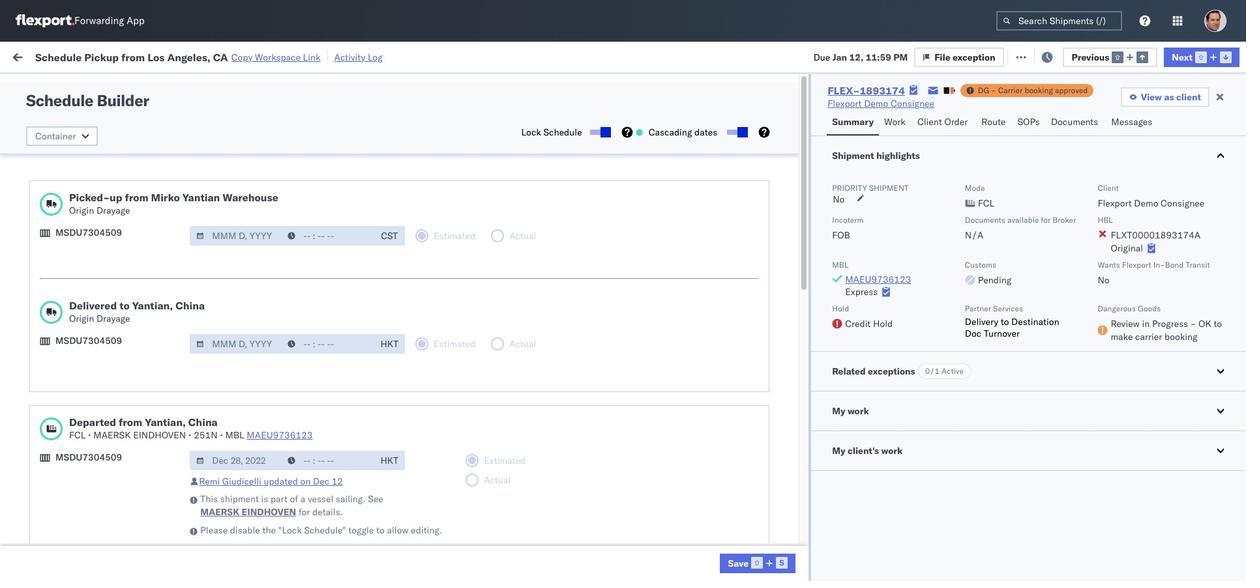 Task type: describe. For each thing, give the bounding box(es) containing it.
schedule builder
[[26, 91, 149, 110]]

related exceptions
[[833, 366, 916, 378]]

3 1846748 from the top
[[784, 172, 823, 184]]

hlxu6269489, for schedule delivery appointment
[[914, 172, 981, 183]]

5 account from the top
[[664, 516, 699, 528]]

4 1889466 from the top
[[784, 344, 823, 356]]

maersk inside the departed from yantian, china fcl • maersk eindhoven • 251n • mbl maeu9736123
[[93, 430, 131, 442]]

confirm pickup from los angeles, ca
[[30, 315, 185, 326]]

work inside "button"
[[882, 446, 903, 457]]

flexport demo consignee link
[[828, 97, 935, 110]]

1 vertical spatial on
[[300, 476, 311, 488]]

23,
[[298, 402, 312, 413]]

yantian
[[182, 191, 220, 204]]

client
[[1177, 91, 1202, 103]]

2 upload from the top
[[30, 458, 60, 470]]

confirm pickup from rotterdam, netherlands link
[[30, 537, 195, 563]]

2022 for appointment
[[317, 172, 340, 184]]

4 schedule delivery appointment button from the top
[[30, 486, 160, 501]]

2 schedule pickup from los angeles, ca from the top
[[30, 143, 191, 154]]

risk
[[270, 51, 286, 62]]

6 account from the top
[[664, 545, 699, 557]]

schedule delivery appointment for third 'schedule delivery appointment' link from the top
[[30, 372, 160, 384]]

view as client button
[[1121, 87, 1210, 107]]

lhuu7894563, uetu5238478 for schedule pickup from los angeles, ca
[[844, 258, 978, 269]]

angeles, for 3rd schedule pickup from los angeles, ca link from the bottom
[[140, 200, 176, 212]]

ca for fifth schedule pickup from los angeles, ca link
[[178, 430, 191, 441]]

test123456 for upload customs clearance documents
[[934, 229, 989, 241]]

eindhoven inside the departed from yantian, china fcl • maersk eindhoven • 251n • mbl maeu9736123
[[133, 430, 186, 442]]

1 schedule delivery appointment button from the top
[[30, 171, 160, 185]]

pickup for 2nd schedule pickup from los angeles, ca link from the bottom of the page
[[71, 257, 99, 269]]

route button
[[977, 110, 1013, 136]]

flxt00001893174a
[[1111, 230, 1201, 241]]

hlxu6269489, for upload customs clearance documents
[[914, 229, 981, 241]]

2 ceau7522281, from the top
[[844, 143, 911, 155]]

pickup for schedule pickup from rotterdam, netherlands link related to 2nd the schedule pickup from rotterdam, netherlands button from the bottom of the page
[[71, 394, 99, 406]]

2 karl from the top
[[709, 402, 726, 413]]

2 resize handle column header from the left
[[349, 101, 365, 582]]

11:59 pm pdt, nov 4, 2022 for schedule pickup from los angeles, ca
[[220, 201, 340, 212]]

24, for 2023
[[303, 430, 318, 442]]

next
[[1172, 51, 1193, 63]]

appointment for first 'schedule delivery appointment' link
[[107, 171, 160, 183]]

flexport inside flexport demo consignee 'link'
[[828, 98, 862, 110]]

1 2130387 from the top
[[784, 373, 823, 385]]

1 schedule pickup from rotterdam, netherlands button from the top
[[30, 394, 195, 421]]

to inside delivered to yantian, china origin drayage
[[119, 299, 130, 312]]

ca for fourth schedule pickup from los angeles, ca link from the bottom
[[178, 143, 191, 154]]

2023 down vessel
[[314, 516, 337, 528]]

4 uetu5238478 from the top
[[914, 344, 978, 356]]

2 vertical spatial customs
[[62, 458, 99, 470]]

205
[[301, 51, 318, 62]]

2 schedule pickup from rotterdam, netherlands from the top
[[30, 509, 169, 534]]

1 horizontal spatial exception
[[1042, 51, 1084, 62]]

2 netherlands from the top
[[30, 522, 81, 534]]

2 hlxu8034992 from the top
[[983, 143, 1047, 155]]

0 horizontal spatial for
[[125, 81, 136, 90]]

1 • from the left
[[88, 430, 91, 442]]

pdt, for schedule pickup from los angeles, ca
[[264, 201, 285, 212]]

confirm for confirm delivery
[[30, 343, 63, 355]]

delivery inside button
[[66, 343, 99, 355]]

documents inside the documents available for broker n/a
[[965, 215, 1006, 225]]

1 horizontal spatial dec
[[313, 476, 329, 488]]

2,
[[305, 545, 313, 557]]

maeu9736123 inside the departed from yantian, china fcl • maersk eindhoven • 251n • mbl maeu9736123
[[247, 430, 313, 442]]

schedule delivery appointment for second 'schedule delivery appointment' link from the top
[[30, 286, 160, 298]]

priority
[[833, 183, 867, 193]]

1 ceau7522281, from the top
[[844, 114, 911, 126]]

mmm d, yyyy text field for picked-up from mirko yantian warehouse
[[190, 226, 283, 246]]

5 lagerfeld from the top
[[728, 516, 767, 528]]

8,
[[306, 229, 314, 241]]

Search Shipments (/) text field
[[997, 11, 1123, 31]]

5 schedule pickup from los angeles, ca from the top
[[30, 430, 191, 441]]

dg
[[978, 85, 990, 95]]

allow
[[387, 525, 409, 537]]

delivery up picked-
[[71, 171, 104, 183]]

4 lhuu7894563, uetu5238478 from the top
[[844, 344, 978, 356]]

filtered by:
[[13, 80, 60, 92]]

2 flex-2130387 from the top
[[756, 402, 823, 413]]

1 horizontal spatial file exception
[[1023, 51, 1084, 62]]

eindhoven inside this shipment is part of a vessel sailing. see maersk eindhoven for details.
[[242, 507, 296, 519]]

1 karl from the top
[[709, 373, 726, 385]]

pickup for fifth schedule pickup from los angeles, ca link from the bottom of the page
[[71, 114, 99, 126]]

confirm delivery link
[[30, 343, 99, 356]]

2130384 for schedule pickup from rotterdam, netherlands
[[784, 516, 823, 528]]

2 1846748 from the top
[[784, 143, 823, 155]]

0 horizontal spatial exception
[[953, 51, 996, 63]]

confirm for confirm pickup from rotterdam, netherlands
[[30, 538, 63, 550]]

goods
[[1138, 304, 1161, 314]]

1 ceau7522281, hlxu6269489, hlxu8034992 from the top
[[844, 114, 1047, 126]]

3 2130387 from the top
[[784, 459, 823, 471]]

8:30 for 8:30 pm pst, jan 28, 2023
[[220, 459, 240, 471]]

2 integration from the top
[[597, 402, 642, 413]]

turnover
[[984, 328, 1020, 340]]

1 horizontal spatial maeu9736123 button
[[846, 274, 912, 286]]

mbl inside the departed from yantian, china fcl • maersk eindhoven • 251n • mbl maeu9736123
[[225, 430, 244, 442]]

1889466 for schedule delivery appointment
[[784, 287, 823, 298]]

2 2130387 from the top
[[784, 402, 823, 413]]

ca for fifth schedule pickup from los angeles, ca link from the bottom of the page
[[178, 114, 191, 126]]

in-
[[1154, 260, 1166, 270]]

4 2130387 from the top
[[784, 545, 823, 557]]

jan left a
[[281, 488, 295, 499]]

flex-1889466 for schedule pickup from los angeles, ca
[[756, 258, 823, 270]]

8 ocean fcl from the top
[[419, 516, 465, 528]]

0 horizontal spatial booking
[[1025, 85, 1053, 95]]

abcdefg78456546 for schedule delivery appointment
[[934, 287, 1021, 298]]

available
[[1008, 215, 1039, 225]]

my work inside button
[[833, 406, 869, 417]]

4 schedule pickup from los angeles, ca link from the top
[[30, 257, 191, 270]]

1 pdt, from the top
[[264, 143, 285, 155]]

schedule pickup from rotterdam, netherlands link for 2nd the schedule pickup from rotterdam, netherlands button from the bottom of the page
[[30, 394, 195, 420]]

angeles, for fifth schedule pickup from los angeles, ca link
[[140, 430, 176, 441]]

3 schedule delivery appointment link from the top
[[30, 372, 160, 385]]

1 vertical spatial rotterdam,
[[123, 509, 169, 521]]

mirko
[[151, 191, 180, 204]]

shipment highlights
[[833, 150, 920, 162]]

lhuu7894563, for confirm pickup from los angeles, ca
[[844, 315, 912, 327]]

at
[[260, 51, 268, 62]]

6:00 am pst, dec 24, 2022
[[220, 344, 340, 356]]

documents down picked-up from mirko yantian warehouse origin drayage
[[145, 229, 192, 240]]

5 flex-1846748 from the top
[[756, 229, 823, 241]]

0 horizontal spatial my work
[[13, 47, 71, 66]]

9 ocean fcl from the top
[[419, 545, 465, 557]]

0 horizontal spatial file exception
[[935, 51, 996, 63]]

uetu5238478 for confirm pickup from los angeles, ca
[[914, 315, 978, 327]]

china for delivered to yantian, china
[[176, 299, 205, 312]]

1 horizontal spatial mbl
[[833, 260, 849, 270]]

6 lagerfeld from the top
[[728, 545, 767, 557]]

5 karl from the top
[[709, 516, 726, 528]]

import
[[111, 51, 140, 62]]

client for flexport
[[1098, 183, 1119, 193]]

savant for lhuu7894563, uetu5238478
[[1135, 315, 1163, 327]]

priority shipment
[[833, 183, 909, 193]]

pickup for first the schedule pickup from rotterdam, netherlands button from the bottom of the page schedule pickup from rotterdam, netherlands link
[[71, 509, 99, 521]]

from inside picked-up from mirko yantian warehouse origin drayage
[[125, 191, 149, 204]]

delivery up "confirm pickup from rotterdam, netherlands"
[[71, 487, 104, 499]]

2023 right 23,
[[314, 402, 337, 413]]

1 hlxu8034992 from the top
[[983, 114, 1047, 126]]

1893174
[[860, 84, 905, 97]]

documents button
[[1046, 110, 1107, 136]]

1 -- : -- -- text field from the top
[[281, 335, 374, 354]]

confirm pickup from rotterdam, netherlands
[[30, 538, 164, 563]]

documents down approved
[[1052, 116, 1099, 128]]

2 maeu9408431 from the top
[[934, 459, 1000, 471]]

4 lhuu7894563, from the top
[[844, 344, 912, 356]]

12
[[332, 476, 343, 488]]

flexport. image
[[16, 14, 74, 27]]

2 lagerfeld from the top
[[728, 402, 767, 413]]

1 schedule pickup from los angeles, ca button from the top
[[30, 113, 191, 128]]

rotterdam, for 11:00 pm pst, feb 2, 2023
[[118, 538, 164, 550]]

5 resize handle column header from the left
[[575, 101, 591, 582]]

ok
[[1199, 318, 1212, 330]]

2 -- : -- -- text field from the top
[[281, 451, 374, 471]]

1 flex-2130387 from the top
[[756, 373, 823, 385]]

11:00 for 11:00 pm pst, feb 2, 2023
[[220, 545, 246, 557]]

departed from yantian, china fcl • maersk eindhoven • 251n • mbl maeu9736123
[[69, 416, 313, 442]]

2 schedule pickup from rotterdam, netherlands button from the top
[[30, 508, 195, 536]]

ceau7522281, for schedule delivery appointment
[[844, 172, 911, 183]]

clearance inside button
[[101, 229, 143, 240]]

action
[[1201, 51, 1230, 62]]

track
[[333, 51, 354, 62]]

2 ocean fcl from the top
[[419, 172, 465, 184]]

confirm delivery
[[30, 343, 99, 355]]

confirm pickup from rotterdam, netherlands button
[[30, 537, 195, 565]]

pickup for confirm pickup from rotterdam, netherlands link
[[66, 538, 94, 550]]

transit
[[1186, 260, 1210, 270]]

delivered to yantian, china origin drayage
[[69, 299, 205, 325]]

1 horizontal spatial on
[[320, 51, 330, 62]]

4 integration from the top
[[597, 488, 642, 499]]

1 hlxu6269489, from the top
[[914, 114, 981, 126]]

forwarding app
[[74, 15, 145, 27]]

editing.
[[411, 525, 442, 537]]

confirm pickup from los angeles, ca button
[[30, 314, 185, 328]]

messages
[[1112, 116, 1153, 128]]

5 integration from the top
[[597, 516, 642, 528]]

related
[[833, 366, 866, 378]]

operator
[[1105, 106, 1137, 116]]

Search Work text field
[[807, 47, 950, 66]]

5 schedule pickup from los angeles, ca button from the top
[[30, 429, 191, 443]]

appointment for fourth 'schedule delivery appointment' link from the top of the page
[[107, 487, 160, 499]]

flex-2130384 for schedule delivery appointment
[[756, 488, 823, 499]]

delivery up delivered on the left
[[71, 286, 104, 298]]

11:00 for 11:00 pm pst, nov 8, 2022
[[220, 229, 246, 241]]

cascading
[[649, 127, 692, 138]]

0 vertical spatial my
[[13, 47, 34, 66]]

schedule pickup from los angeles, ca copy workspace link
[[35, 51, 321, 64]]

3 • from the left
[[220, 430, 223, 442]]

filtered
[[13, 80, 45, 92]]

please
[[200, 525, 228, 537]]

hlxu8034992 for upload customs clearance documents
[[983, 229, 1047, 241]]

2 flex-1846748 from the top
[[756, 143, 823, 155]]

up
[[110, 191, 122, 204]]

3 schedule delivery appointment button from the top
[[30, 372, 160, 386]]

: for status
[[94, 81, 97, 90]]

10 resize handle column header from the left
[[1172, 101, 1188, 582]]

1 resize handle column header from the left
[[197, 101, 212, 582]]

workitem button
[[8, 104, 199, 117]]

0 vertical spatial no
[[309, 81, 319, 90]]

1 4, from the top
[[307, 143, 315, 155]]

3 flex-1846748 from the top
[[756, 172, 823, 184]]

message
[[176, 51, 212, 62]]

5 integration test account - karl lagerfeld from the top
[[597, 516, 767, 528]]

origin for jaehyung
[[1195, 373, 1220, 385]]

ca for confirm pickup from los angeles, ca link
[[173, 315, 185, 326]]

hlxu8034992 for schedule delivery appointment
[[983, 172, 1047, 183]]

forwarding
[[74, 15, 124, 27]]

0 vertical spatial hold
[[833, 304, 849, 314]]

credit
[[846, 318, 871, 330]]

agent
[[1223, 373, 1247, 385]]

hkt for 2nd -- : -- -- text box from the bottom of the page
[[381, 339, 399, 350]]

7 resize handle column header from the left
[[822, 101, 838, 582]]

30, for schedule delivery appointment
[[298, 488, 312, 499]]

fob
[[833, 230, 850, 241]]

confirm pickup from los angeles, ca link
[[30, 314, 185, 327]]

1 horizontal spatial maeu9736123
[[846, 274, 912, 286]]

schedule"
[[304, 525, 346, 537]]

5 ocean fcl from the top
[[419, 402, 465, 413]]

pickup for fifth schedule pickup from los angeles, ca link
[[71, 430, 99, 441]]

4 account from the top
[[664, 488, 699, 499]]

builder
[[97, 91, 149, 110]]

1 horizontal spatial hold
[[873, 318, 893, 330]]

4 1846748 from the top
[[784, 201, 823, 212]]

jan up 28,
[[287, 430, 301, 442]]

confirm delivery button
[[30, 343, 99, 357]]

nov for schedule delivery appointment
[[287, 172, 304, 184]]

make
[[1111, 331, 1133, 343]]

snoozed
[[273, 81, 303, 90]]

my work button
[[812, 392, 1247, 431]]

container numbers
[[844, 101, 879, 121]]

1 upload customs clearance documents link from the top
[[30, 228, 192, 241]]

2023 right 28,
[[314, 459, 337, 471]]

0 vertical spatial dec
[[282, 344, 299, 356]]

3 schedule pickup from los angeles, ca from the top
[[30, 200, 191, 212]]

1 upload customs clearance documents from the top
[[30, 229, 192, 240]]

3 ocean fcl from the top
[[419, 229, 465, 241]]

4, for schedule delivery appointment
[[307, 172, 315, 184]]

progress
[[1153, 318, 1189, 330]]

760
[[240, 51, 257, 62]]

review in progress - ok to make carrier booking
[[1111, 318, 1223, 343]]

wants
[[1098, 260, 1121, 270]]

upload customs clearance documents button
[[30, 228, 192, 242]]

test123456 for schedule pickup from los angeles, ca
[[934, 201, 989, 212]]

link
[[303, 51, 321, 63]]

11 resize handle column header from the left
[[1213, 101, 1229, 582]]

giudicelli
[[222, 476, 261, 488]]

delivery down confirm delivery button at the left of page
[[71, 372, 104, 384]]

5:30 for schedule pickup from rotterdam, netherlands
[[220, 516, 240, 528]]

due jan 12, 11:59 pm
[[814, 51, 908, 63]]

updated
[[264, 476, 298, 488]]

appointment for second 'schedule delivery appointment' link from the top
[[107, 286, 160, 298]]

2 schedule delivery appointment link from the top
[[30, 285, 160, 298]]

jan left 28,
[[281, 459, 295, 471]]

lhuu7894563, uetu5238478 for confirm pickup from los angeles, ca
[[844, 315, 978, 327]]

nov for schedule pickup from los angeles, ca
[[287, 201, 304, 212]]

client flexport demo consignee incoterm fob
[[833, 183, 1205, 241]]

0/1 active
[[925, 367, 964, 376]]

1662119
[[784, 430, 823, 442]]

ca for 3rd schedule pickup from los angeles, ca link from the bottom
[[178, 200, 191, 212]]

my client's work
[[833, 446, 903, 457]]

choi
[[1146, 373, 1165, 385]]

work inside button
[[848, 406, 869, 417]]

container for container
[[35, 130, 76, 142]]

2 clearance from the top
[[101, 458, 143, 470]]

appointment for third 'schedule delivery appointment' link from the top
[[107, 372, 160, 384]]

consignee inside client flexport demo consignee incoterm fob
[[1161, 198, 1205, 209]]

flexport for no
[[1123, 260, 1152, 270]]

5:30 pm pst, jan 30, 2023 for schedule delivery appointment
[[220, 488, 337, 499]]

flex-1662119
[[756, 430, 823, 442]]

fcl inside the departed from yantian, china fcl • maersk eindhoven • 251n • mbl maeu9736123
[[69, 430, 86, 442]]

batch action
[[1173, 51, 1230, 62]]



Task type: locate. For each thing, give the bounding box(es) containing it.
numbers for container numbers
[[844, 112, 877, 121]]

maeu9736123 down 8:30 pm pst, jan 23, 2023
[[247, 430, 313, 442]]

jan right the
[[281, 516, 295, 528]]

dec right am on the bottom of page
[[282, 344, 299, 356]]

6 integration test account - karl lagerfeld from the top
[[597, 545, 767, 557]]

0 vertical spatial gaurav jawla
[[1105, 114, 1159, 126]]

lhuu7894563, up express
[[844, 258, 912, 269]]

flex-1889466 for schedule delivery appointment
[[756, 287, 823, 298]]

0 vertical spatial 2130384
[[784, 488, 823, 499]]

messages button
[[1107, 110, 1160, 136]]

2 vertical spatial 4,
[[307, 201, 315, 212]]

2 30, from the top
[[298, 516, 312, 528]]

3 1889466 from the top
[[784, 315, 823, 327]]

schedule pickup from los angeles, ca down departed
[[30, 430, 191, 441]]

2 : from the left
[[303, 81, 306, 90]]

my work
[[13, 47, 71, 66], [833, 406, 869, 417]]

lhuu7894563, for schedule pickup from los angeles, ca
[[844, 258, 912, 269]]

2 vertical spatial origin
[[1195, 373, 1220, 385]]

1 ocean fcl from the top
[[419, 143, 465, 155]]

lhuu7894563, up related exceptions
[[844, 344, 912, 356]]

1 horizontal spatial no
[[833, 194, 845, 205]]

by:
[[47, 80, 60, 92]]

2 hlxu6269489, from the top
[[914, 143, 981, 155]]

2023 up details.
[[314, 488, 337, 499]]

schedule pickup from los angeles, ca down upload customs clearance documents button
[[30, 257, 191, 269]]

destination
[[1012, 316, 1060, 328]]

client for order
[[918, 116, 942, 128]]

client order
[[918, 116, 968, 128]]

work right import
[[143, 51, 165, 62]]

appointment up confirm pickup from rotterdam, netherlands link
[[107, 487, 160, 499]]

0 vertical spatial gaurav
[[1105, 114, 1134, 126]]

previous
[[1072, 51, 1110, 63]]

work down abcd1234560
[[882, 446, 903, 457]]

uetu5238478 for schedule delivery appointment
[[914, 286, 978, 298]]

3 uetu5238478 from the top
[[914, 315, 978, 327]]

customs down departed
[[62, 458, 99, 470]]

1 30, from the top
[[298, 488, 312, 499]]

5:30
[[220, 488, 240, 499], [220, 516, 240, 528]]

5 1846748 from the top
[[784, 229, 823, 241]]

0 vertical spatial consignee
[[891, 98, 935, 110]]

approved
[[1055, 85, 1088, 95]]

confirm for confirm pickup from los angeles, ca
[[30, 315, 63, 326]]

upload inside button
[[30, 229, 60, 240]]

2 vertical spatial for
[[299, 507, 310, 519]]

blocked,
[[161, 81, 193, 90]]

2 savant from the top
[[1135, 315, 1163, 327]]

exception up the dg
[[953, 51, 996, 63]]

3 confirm from the top
[[30, 538, 63, 550]]

0 vertical spatial 5:30
[[220, 488, 240, 499]]

2 5:30 pm pst, jan 30, 2023 from the top
[[220, 516, 337, 528]]

delivery down confirm pickup from los angeles, ca button
[[66, 343, 99, 355]]

-
[[992, 85, 997, 95], [1191, 318, 1197, 330], [701, 373, 707, 385], [1167, 373, 1173, 385], [701, 402, 707, 413], [934, 430, 939, 442], [939, 430, 945, 442], [701, 459, 707, 471], [701, 488, 707, 499], [701, 516, 707, 528], [701, 545, 707, 557]]

confirm inside "confirm pickup from rotterdam, netherlands"
[[30, 538, 63, 550]]

remi giudicelli updated on dec 12
[[199, 476, 343, 488]]

1 horizontal spatial container
[[844, 101, 879, 111]]

express
[[846, 286, 878, 298]]

3 schedule pickup from los angeles, ca button from the top
[[30, 199, 191, 214]]

schedule pickup from los angeles, ca down the builder
[[30, 114, 191, 126]]

4 test123456 from the top
[[934, 201, 989, 212]]

2 schedule pickup from los angeles, ca link from the top
[[30, 142, 191, 155]]

MMM D, YYYY text field
[[190, 226, 283, 246], [190, 335, 283, 354]]

1 vertical spatial 5:30
[[220, 516, 240, 528]]

no down priority
[[833, 194, 845, 205]]

1889466 for schedule pickup from los angeles, ca
[[784, 258, 823, 270]]

customs
[[62, 229, 99, 240], [965, 260, 997, 270], [62, 458, 99, 470]]

customs down picked-
[[62, 229, 99, 240]]

abcdefg78456546 up pending
[[934, 258, 1021, 270]]

clearance down departed
[[101, 458, 143, 470]]

schedule delivery appointment up picked-
[[30, 171, 160, 183]]

1 vertical spatial upload customs clearance documents
[[30, 458, 192, 470]]

1 vertical spatial 4,
[[307, 172, 315, 184]]

netherlands inside "confirm pickup from rotterdam, netherlands"
[[30, 551, 81, 563]]

0 horizontal spatial numbers
[[844, 112, 877, 121]]

3 integration test account - karl lagerfeld from the top
[[597, 459, 767, 471]]

1 vertical spatial client
[[1098, 183, 1119, 193]]

uetu5238478 up the 0/1 active on the bottom right of page
[[914, 344, 978, 356]]

file exception
[[1023, 51, 1084, 62], [935, 51, 996, 63]]

• right 251n
[[220, 430, 223, 442]]

2023 right 2,
[[316, 545, 338, 557]]

1 flex-2130384 from the top
[[756, 488, 823, 499]]

ceau7522281, for upload customs clearance documents
[[844, 229, 911, 241]]

client inside client flexport demo consignee incoterm fob
[[1098, 183, 1119, 193]]

file up dg - carrier booking approved
[[1023, 51, 1039, 62]]

flex-1889466
[[756, 258, 823, 270], [756, 287, 823, 298], [756, 315, 823, 327], [756, 344, 823, 356]]

1 integration test account - karl lagerfeld from the top
[[597, 373, 767, 385]]

lhuu7894563, uetu5238478 for schedule delivery appointment
[[844, 286, 978, 298]]

demo inside client flexport demo consignee incoterm fob
[[1135, 198, 1159, 209]]

MMM D, YYYY text field
[[190, 451, 283, 471]]

3 flex-1889466 from the top
[[756, 315, 823, 327]]

0 horizontal spatial •
[[88, 430, 91, 442]]

6 resize handle column header from the left
[[712, 101, 728, 582]]

1 gvcu5265864 from the top
[[844, 372, 909, 384]]

original
[[1111, 243, 1144, 254]]

2 • from the left
[[188, 430, 191, 442]]

0 vertical spatial 24,
[[301, 344, 315, 356]]

1 vertical spatial maersk
[[200, 507, 239, 519]]

1 vertical spatial flexport
[[1098, 198, 1132, 209]]

work inside work button
[[885, 116, 906, 128]]

28,
[[298, 459, 312, 471]]

30, right part
[[298, 488, 312, 499]]

1 vertical spatial 11:00
[[220, 545, 246, 557]]

1 vertical spatial for
[[1041, 215, 1051, 225]]

4 flex-1889466 from the top
[[756, 344, 823, 356]]

1 upload from the top
[[30, 229, 60, 240]]

11:59 pm pdt, nov 4, 2022 for schedule delivery appointment
[[220, 172, 340, 184]]

schedule delivery appointment link down confirm delivery button at the left of page
[[30, 372, 160, 385]]

1 vertical spatial omkar
[[1105, 315, 1133, 327]]

0 horizontal spatial maeu9736123 button
[[247, 430, 313, 442]]

angeles, for fifth schedule pickup from los angeles, ca link from the bottom of the page
[[140, 114, 176, 126]]

pickup for 3rd schedule pickup from los angeles, ca link from the bottom
[[71, 200, 99, 212]]

ocean fcl
[[419, 143, 465, 155], [419, 172, 465, 184], [419, 229, 465, 241], [419, 344, 465, 356], [419, 402, 465, 413], [419, 459, 465, 471], [419, 488, 465, 499], [419, 516, 465, 528], [419, 545, 465, 557]]

1846748
[[784, 114, 823, 126], [784, 143, 823, 155], [784, 172, 823, 184], [784, 201, 823, 212], [784, 229, 823, 241]]

omkar savant down messages button
[[1105, 143, 1163, 155]]

1 integration from the top
[[597, 373, 642, 385]]

gaurav jawla down "view"
[[1105, 114, 1159, 126]]

shipment inside this shipment is part of a vessel sailing. see maersk eindhoven for details.
[[220, 494, 259, 506]]

abcdefg78456546 for confirm pickup from los angeles, ca
[[934, 315, 1021, 327]]

4 abcdefg78456546 from the top
[[934, 344, 1021, 356]]

4 hlxu8034992 from the top
[[983, 200, 1047, 212]]

1 vertical spatial confirm
[[30, 343, 63, 355]]

work down flexport demo consignee 'link'
[[885, 116, 906, 128]]

0 vertical spatial demo
[[864, 98, 889, 110]]

upload customs clearance documents
[[30, 229, 192, 240], [30, 458, 192, 470]]

from inside the departed from yantian, china fcl • maersk eindhoven • 251n • mbl maeu9736123
[[119, 416, 142, 429]]

11:00 down disable
[[220, 545, 246, 557]]

3 hlxu6269489, from the top
[[914, 172, 981, 183]]

work,
[[138, 81, 159, 90]]

1 vertical spatial schedule pickup from rotterdam, netherlands link
[[30, 508, 195, 535]]

(0)
[[212, 51, 229, 62]]

file exception button
[[1003, 47, 1093, 66], [1003, 47, 1093, 66], [915, 47, 1004, 67], [915, 47, 1004, 67]]

pending
[[978, 275, 1012, 286]]

schedule delivery appointment link up delivered on the left
[[30, 285, 160, 298]]

documents down the departed from yantian, china fcl • maersk eindhoven • 251n • mbl maeu9736123 on the left bottom
[[145, 458, 192, 470]]

1 vertical spatial pdt,
[[264, 172, 285, 184]]

log
[[368, 51, 383, 63]]

3 flex-2130387 from the top
[[756, 459, 823, 471]]

0 vertical spatial eindhoven
[[133, 430, 186, 442]]

1 horizontal spatial file
[[1023, 51, 1039, 62]]

uetu5238478 for schedule pickup from los angeles, ca
[[914, 258, 978, 269]]

3 appointment from the top
[[107, 372, 160, 384]]

1 vertical spatial no
[[833, 194, 845, 205]]

origin for delivered
[[69, 313, 94, 325]]

copy
[[231, 51, 253, 63]]

to inside "review in progress - ok to make carrier booking"
[[1214, 318, 1223, 330]]

china for departed from yantian, china
[[188, 416, 218, 429]]

consignee up work button
[[891, 98, 935, 110]]

flex-2130384
[[756, 488, 823, 499], [756, 516, 823, 528]]

appointment up departed
[[107, 372, 160, 384]]

2 gaurav from the top
[[1105, 172, 1134, 184]]

container for container numbers
[[844, 101, 879, 111]]

3 msdu7304509 from the top
[[55, 452, 122, 464]]

work inside the "import work" button
[[143, 51, 165, 62]]

0 vertical spatial upload customs clearance documents
[[30, 229, 192, 240]]

omkar for ceau7522281, hlxu6269489, hlxu8034992
[[1105, 143, 1133, 155]]

maersk inside this shipment is part of a vessel sailing. see maersk eindhoven for details.
[[200, 507, 239, 519]]

to up confirm pickup from los angeles, ca link
[[119, 299, 130, 312]]

see
[[368, 494, 383, 506]]

cst
[[381, 230, 398, 242]]

11:00 pm pst, feb 2, 2023
[[220, 545, 338, 557]]

schedule delivery appointment link up "confirm pickup from rotterdam, netherlands"
[[30, 486, 160, 499]]

container down flex-1893174 at the right of the page
[[844, 101, 879, 111]]

savant for ceau7522281, hlxu6269489, hlxu8034992
[[1135, 143, 1163, 155]]

sops button
[[1013, 110, 1046, 136]]

0 vertical spatial work
[[37, 47, 71, 66]]

numbers inside container numbers
[[844, 112, 877, 121]]

2022 for clearance
[[317, 229, 339, 241]]

numbers for mbl/mawb numbers
[[981, 106, 1013, 116]]

1 flex-1846748 from the top
[[756, 114, 823, 126]]

3 11:59 pm pdt, nov 4, 2022 from the top
[[220, 201, 340, 212]]

confirm inside confirm delivery link
[[30, 343, 63, 355]]

5 ceau7522281, hlxu6269489, hlxu8034992 from the top
[[844, 229, 1047, 241]]

1 vertical spatial work
[[848, 406, 869, 417]]

3 lagerfeld from the top
[[728, 459, 767, 471]]

2 vertical spatial netherlands
[[30, 551, 81, 563]]

2 vertical spatial gvcu5265864
[[844, 459, 909, 470]]

carrier
[[999, 85, 1023, 95]]

0 vertical spatial maeu9736123
[[846, 274, 912, 286]]

2 vertical spatial rotterdam,
[[118, 538, 164, 550]]

ceau7522281, down the priority shipment
[[844, 200, 911, 212]]

test123456 for schedule delivery appointment
[[934, 172, 989, 184]]

8 resize handle column header from the left
[[911, 101, 927, 582]]

msdu7304509 for delivered to yantian, china
[[55, 335, 122, 347]]

origin inside delivered to yantian, china origin drayage
[[69, 313, 94, 325]]

• down departed
[[88, 430, 91, 442]]

4 flex-1846748 from the top
[[756, 201, 823, 212]]

0 vertical spatial drayage
[[97, 205, 130, 217]]

1 vertical spatial schedule pickup from rotterdam, netherlands button
[[30, 508, 195, 536]]

this
[[200, 494, 218, 506]]

6 ocean fcl from the top
[[419, 459, 465, 471]]

pickup for confirm pickup from los angeles, ca link
[[66, 315, 94, 326]]

2 vertical spatial work
[[882, 446, 903, 457]]

5:30 left the
[[220, 516, 240, 528]]

1 vertical spatial clearance
[[101, 458, 143, 470]]

0 vertical spatial netherlands
[[30, 407, 81, 419]]

1 hkt from the top
[[381, 339, 399, 350]]

1 vertical spatial netherlands
[[30, 522, 81, 534]]

lock schedule
[[522, 127, 582, 138]]

eindhoven
[[133, 430, 186, 442], [242, 507, 296, 519]]

1 horizontal spatial numbers
[[981, 106, 1013, 116]]

sailing.
[[336, 494, 366, 506]]

schedule pickup from los angeles, ca down workitem button
[[30, 143, 191, 154]]

1 horizontal spatial booking
[[1165, 331, 1198, 343]]

1 account from the top
[[664, 373, 699, 385]]

2130384 down the 1662119
[[784, 488, 823, 499]]

1 horizontal spatial consignee
[[1161, 198, 1205, 209]]

omkar savant for ceau7522281, hlxu6269489, hlxu8034992
[[1105, 143, 1163, 155]]

2 test123456 from the top
[[934, 143, 989, 155]]

2 ceau7522281, hlxu6269489, hlxu8034992 from the top
[[844, 143, 1047, 155]]

8:30 up the departed from yantian, china fcl • maersk eindhoven • 251n • mbl maeu9736123 on the left bottom
[[220, 402, 240, 413]]

gvcu5265864 for 8:30 pm pst, jan 23, 2023
[[844, 401, 909, 413]]

omkar savant
[[1105, 143, 1163, 155], [1105, 315, 1163, 327]]

documents up n/a
[[965, 215, 1006, 225]]

•
[[88, 430, 91, 442], [188, 430, 191, 442], [220, 430, 223, 442]]

file exception down 'search shipments (/)' 'text field'
[[1023, 51, 1084, 62]]

0 vertical spatial mbl
[[833, 260, 849, 270]]

container down workitem
[[35, 130, 76, 142]]

1 vertical spatial 11:59 pm pdt, nov 4, 2022
[[220, 172, 340, 184]]

resize handle column header
[[197, 101, 212, 582], [349, 101, 365, 582], [397, 101, 413, 582], [486, 101, 502, 582], [575, 101, 591, 582], [712, 101, 728, 582], [822, 101, 838, 582], [911, 101, 927, 582], [1083, 101, 1099, 582], [1172, 101, 1188, 582], [1213, 101, 1229, 582]]

warehouse
[[223, 191, 278, 204]]

hbl
[[1098, 215, 1113, 225]]

yantian,
[[132, 299, 173, 312], [145, 416, 186, 429]]

0 horizontal spatial work
[[37, 47, 71, 66]]

on down 28,
[[300, 476, 311, 488]]

ca for 2nd schedule pickup from los angeles, ca link from the bottom of the page
[[178, 257, 191, 269]]

2 schedule delivery appointment button from the top
[[30, 285, 160, 300]]

1 lagerfeld from the top
[[728, 373, 767, 385]]

omkar for lhuu7894563, uetu5238478
[[1105, 315, 1133, 327]]

confirm inside confirm pickup from los angeles, ca link
[[30, 315, 63, 326]]

origin inside picked-up from mirko yantian warehouse origin drayage
[[69, 205, 94, 217]]

fcl
[[448, 143, 465, 155], [448, 172, 465, 184], [978, 198, 995, 209], [448, 229, 465, 241], [448, 344, 465, 356], [448, 402, 465, 413], [69, 430, 86, 442], [448, 459, 465, 471], [448, 488, 465, 499], [448, 516, 465, 528], [448, 545, 465, 557]]

760 at risk
[[240, 51, 286, 62]]

netherlands for 11:00
[[30, 551, 81, 563]]

gvcu5265864 for 8:30 pm pst, jan 28, 2023
[[844, 459, 909, 470]]

0 vertical spatial maersk
[[93, 430, 131, 442]]

0 vertical spatial clearance
[[101, 229, 143, 240]]

work up by:
[[37, 47, 71, 66]]

jawla down "view"
[[1137, 114, 1159, 126]]

2 jawla from the top
[[1137, 172, 1159, 184]]

app
[[127, 15, 145, 27]]

1 vertical spatial 2130384
[[784, 516, 823, 528]]

hold up credit
[[833, 304, 849, 314]]

2022 for from
[[317, 201, 340, 212]]

bond
[[1166, 260, 1184, 270]]

mmm d, yyyy text field for delivered to yantian, china
[[190, 335, 283, 354]]

0 vertical spatial origin
[[69, 205, 94, 217]]

angeles, for 2nd schedule pickup from los angeles, ca link from the bottom of the page
[[140, 257, 176, 269]]

on
[[320, 51, 330, 62], [300, 476, 311, 488]]

2 abcdefg78456546 from the top
[[934, 287, 1021, 298]]

3 schedule pickup from los angeles, ca link from the top
[[30, 199, 191, 212]]

4 resize handle column header from the left
[[486, 101, 502, 582]]

mbl up mmm d, yyyy text box
[[225, 430, 244, 442]]

0 vertical spatial jawla
[[1137, 114, 1159, 126]]

appointment up up
[[107, 171, 160, 183]]

hlxu8034992 for schedule pickup from los angeles, ca
[[983, 200, 1047, 212]]

rotterdam, inside "confirm pickup from rotterdam, netherlands"
[[118, 538, 164, 550]]

1 schedule pickup from rotterdam, netherlands from the top
[[30, 394, 169, 419]]

0 vertical spatial omkar savant
[[1105, 143, 1163, 155]]

numbers down the dg
[[981, 106, 1013, 116]]

6 karl from the top
[[709, 545, 726, 557]]

4 schedule pickup from los angeles, ca button from the top
[[30, 257, 191, 271]]

0 vertical spatial flexport
[[828, 98, 862, 110]]

to inside partner services delivery to destination doc turnover
[[1001, 316, 1009, 328]]

ceau7522281, hlxu6269489, hlxu8034992 for schedule delivery appointment
[[844, 172, 1047, 183]]

1 vertical spatial maeu9736123
[[247, 430, 313, 442]]

yantian, inside the departed from yantian, china fcl • maersk eindhoven • 251n • mbl maeu9736123
[[145, 416, 186, 429]]

yantian, inside delivered to yantian, china origin drayage
[[132, 299, 173, 312]]

0 vertical spatial shipment
[[869, 183, 909, 193]]

1 savant from the top
[[1135, 143, 1163, 155]]

- inside "review in progress - ok to make carrier booking"
[[1191, 318, 1197, 330]]

0 horizontal spatial container
[[35, 130, 76, 142]]

1 vertical spatial upload customs clearance documents link
[[30, 458, 192, 471]]

2023 up the 12
[[320, 430, 342, 442]]

jawla
[[1137, 114, 1159, 126], [1137, 172, 1159, 184]]

my inside "button"
[[833, 446, 846, 457]]

booking right the carrier
[[1025, 85, 1053, 95]]

2 horizontal spatial for
[[1041, 215, 1051, 225]]

mbl/mawb
[[934, 106, 979, 116]]

1 vertical spatial schedule pickup from rotterdam, netherlands
[[30, 509, 169, 534]]

work button
[[879, 110, 913, 136]]

customs inside button
[[62, 229, 99, 240]]

1 vertical spatial mmm d, yyyy text field
[[190, 335, 283, 354]]

jan left 12,
[[833, 51, 847, 63]]

jan left 23,
[[281, 402, 295, 413]]

rotterdam, for 8:30 pm pst, jan 23, 2023
[[123, 394, 169, 406]]

gaurav
[[1105, 114, 1134, 126], [1105, 172, 1134, 184]]

delivery inside partner services delivery to destination doc turnover
[[965, 316, 999, 328]]

30, for schedule pickup from rotterdam, netherlands
[[298, 516, 312, 528]]

1 vertical spatial demo
[[1135, 198, 1159, 209]]

booking inside "review in progress - ok to make carrier booking"
[[1165, 331, 1198, 343]]

4 schedule delivery appointment from the top
[[30, 487, 160, 499]]

0 vertical spatial customs
[[62, 229, 99, 240]]

flex-1889466 for confirm pickup from los angeles, ca
[[756, 315, 823, 327]]

china inside the departed from yantian, china fcl • maersk eindhoven • 251n • mbl maeu9736123
[[188, 416, 218, 429]]

batch action button
[[1153, 47, 1238, 66]]

maeu9736123 up express
[[846, 274, 912, 286]]

flexport up hbl
[[1098, 198, 1132, 209]]

netherlands for 8:30
[[30, 407, 81, 419]]

3 lhuu7894563, uetu5238478 from the top
[[844, 315, 978, 327]]

pickup inside "confirm pickup from rotterdam, netherlands"
[[66, 538, 94, 550]]

maeu9408431
[[934, 373, 1000, 385], [934, 459, 1000, 471]]

0 horizontal spatial no
[[309, 81, 319, 90]]

8:30 for 8:30 pm pst, jan 23, 2023
[[220, 402, 240, 413]]

remi
[[199, 476, 220, 488]]

4 schedule delivery appointment link from the top
[[30, 486, 160, 499]]

-- : -- -- text field
[[281, 335, 374, 354], [281, 451, 374, 471]]

my for my client's work "button"
[[833, 446, 846, 457]]

0 horizontal spatial demo
[[864, 98, 889, 110]]

flex-2130384 for schedule pickup from rotterdam, netherlands
[[756, 516, 823, 528]]

documents available for broker n/a
[[965, 215, 1076, 241]]

0 horizontal spatial work
[[143, 51, 165, 62]]

1889466 for confirm pickup from los angeles, ca
[[784, 315, 823, 327]]

0 vertical spatial maeu9736123 button
[[846, 274, 912, 286]]

file exception up the dg
[[935, 51, 996, 63]]

1 jawla from the top
[[1137, 114, 1159, 126]]

0 vertical spatial msdu7304509
[[55, 227, 122, 239]]

5:30 pm pst, jan 30, 2023 for schedule pickup from rotterdam, netherlands
[[220, 516, 337, 528]]

customs up pending
[[965, 260, 997, 270]]

1 vertical spatial shipment
[[220, 494, 259, 506]]

for down a
[[299, 507, 310, 519]]

schedule delivery appointment up delivered on the left
[[30, 286, 160, 298]]

: for snoozed
[[303, 81, 306, 90]]

schedule delivery appointment button down confirm delivery button at the left of page
[[30, 372, 160, 386]]

clearance down up
[[101, 229, 143, 240]]

ceau7522281, hlxu6269489, hlxu8034992 for schedule pickup from los angeles, ca
[[844, 200, 1047, 212]]

0 vertical spatial mmm d, yyyy text field
[[190, 226, 283, 246]]

1 schedule delivery appointment link from the top
[[30, 171, 160, 184]]

1 vertical spatial mbl
[[225, 430, 244, 442]]

nov for upload customs clearance documents
[[287, 229, 304, 241]]

-- : -- -- text field
[[281, 226, 374, 246]]

upload customs clearance documents link down departed
[[30, 458, 192, 471]]

4 lagerfeld from the top
[[728, 488, 767, 499]]

upload customs clearance documents down departed
[[30, 458, 192, 470]]

2 8:30 from the top
[[220, 459, 240, 471]]

3 resize handle column header from the left
[[397, 101, 413, 582]]

maeu9408431 down the doc on the right
[[934, 373, 1000, 385]]

2 vertical spatial 11:59 pm pdt, nov 4, 2022
[[220, 201, 340, 212]]

work up abcd1234560
[[848, 406, 869, 417]]

to left the allow
[[376, 525, 385, 537]]

1 gaurav from the top
[[1105, 114, 1134, 126]]

ceau7522281, down the shipment highlights
[[844, 172, 911, 183]]

ceau7522281, for schedule pickup from los angeles, ca
[[844, 200, 911, 212]]

abcdefg78456546 up partner
[[934, 287, 1021, 298]]

2 4, from the top
[[307, 172, 315, 184]]

karl
[[709, 373, 726, 385], [709, 402, 726, 413], [709, 459, 726, 471], [709, 488, 726, 499], [709, 516, 726, 528], [709, 545, 726, 557]]

schedule pickup from los angeles, ca
[[30, 114, 191, 126], [30, 143, 191, 154], [30, 200, 191, 212], [30, 257, 191, 269], [30, 430, 191, 441]]

file
[[1023, 51, 1039, 62], [935, 51, 951, 63]]

consignee inside flexport demo consignee 'link'
[[891, 98, 935, 110]]

next button
[[1165, 47, 1240, 67]]

schedule delivery appointment for fourth 'schedule delivery appointment' link from the top of the page
[[30, 487, 160, 499]]

1 vertical spatial consignee
[[1161, 198, 1205, 209]]

maeu9736123 button up express
[[846, 274, 912, 286]]

5 hlxu8034992 from the top
[[983, 229, 1047, 241]]

msdu7304509 for picked-up from mirko yantian warehouse
[[55, 227, 122, 239]]

rotterdam,
[[123, 394, 169, 406], [123, 509, 169, 521], [118, 538, 164, 550]]

1 vertical spatial maeu9736123 button
[[247, 430, 313, 442]]

3 netherlands from the top
[[30, 551, 81, 563]]

gvcu5265864 up abcd1234560
[[844, 401, 909, 413]]

flexport inside client flexport demo consignee incoterm fob
[[1098, 198, 1132, 209]]

my work up filtered by:
[[13, 47, 71, 66]]

1 vertical spatial gaurav jawla
[[1105, 172, 1159, 184]]

schedule delivery appointment button up picked-
[[30, 171, 160, 185]]

client inside client order 'button'
[[918, 116, 942, 128]]

delivered
[[69, 299, 117, 312]]

2 integration test account - karl lagerfeld from the top
[[597, 402, 767, 413]]

services
[[994, 304, 1024, 314]]

1 vertical spatial jawla
[[1137, 172, 1159, 184]]

savant
[[1135, 143, 1163, 155], [1135, 315, 1163, 327]]

my inside button
[[833, 406, 846, 417]]

2 schedule pickup from rotterdam, netherlands link from the top
[[30, 508, 195, 535]]

abcdefg78456546 for schedule pickup from los angeles, ca
[[934, 258, 1021, 270]]

feb
[[287, 545, 303, 557]]

pickup for fourth schedule pickup from los angeles, ca link from the bottom
[[71, 143, 99, 154]]

3 schedule delivery appointment from the top
[[30, 372, 160, 384]]

0 vertical spatial 8:30
[[220, 402, 240, 413]]

dangerous
[[1098, 304, 1136, 314]]

2130384 for schedule delivery appointment
[[784, 488, 823, 499]]

maersk down this
[[200, 507, 239, 519]]

from inside "confirm pickup from rotterdam, netherlands"
[[96, 538, 115, 550]]

1 vertical spatial savant
[[1135, 315, 1163, 327]]

pdt,
[[264, 143, 285, 155], [264, 172, 285, 184], [264, 201, 285, 212]]

2 upload customs clearance documents from the top
[[30, 458, 192, 470]]

drayage inside delivered to yantian, china origin drayage
[[97, 313, 130, 325]]

yantian, for to
[[132, 299, 173, 312]]

shipment for this
[[220, 494, 259, 506]]

0 vertical spatial yantian,
[[132, 299, 173, 312]]

eindhoven down is
[[242, 507, 296, 519]]

1 vertical spatial dec
[[313, 476, 329, 488]]

for inside this shipment is part of a vessel sailing. see maersk eindhoven for details.
[[299, 507, 310, 519]]

1 horizontal spatial for
[[299, 507, 310, 519]]

24, up 28,
[[303, 430, 318, 442]]

ceau7522281, hlxu6269489, hlxu8034992 for upload customs clearance documents
[[844, 229, 1047, 241]]

2 omkar from the top
[[1105, 315, 1133, 327]]

mbl/mawb numbers button
[[927, 104, 1086, 117]]

1 vertical spatial -- : -- -- text field
[[281, 451, 374, 471]]

1 vertical spatial 24,
[[303, 430, 318, 442]]

forwarding app link
[[16, 14, 145, 27]]

24, for 2022
[[301, 344, 315, 356]]

schedule delivery appointment button up "confirm pickup from rotterdam, netherlands"
[[30, 486, 160, 501]]

1 5:30 pm pst, jan 30, 2023 from the top
[[220, 488, 337, 499]]

2 2130384 from the top
[[784, 516, 823, 528]]

jaehyung choi - test origin agent
[[1105, 373, 1247, 385]]

origin left agent
[[1195, 373, 1220, 385]]

my for my work button
[[833, 406, 846, 417]]

shipment down highlights
[[869, 183, 909, 193]]

ca inside confirm pickup from los angeles, ca link
[[173, 315, 185, 326]]

2 horizontal spatial •
[[220, 430, 223, 442]]

2023
[[314, 402, 337, 413], [320, 430, 342, 442], [314, 459, 337, 471], [314, 488, 337, 499], [314, 516, 337, 528], [316, 545, 338, 557]]

1 vertical spatial 5:30 pm pst, jan 30, 2023
[[220, 516, 337, 528]]

0 horizontal spatial file
[[935, 51, 951, 63]]

abcdefg78456546 down the doc on the right
[[934, 344, 1021, 356]]

2 omkar savant from the top
[[1105, 315, 1163, 327]]

schedule pickup from los angeles, ca button
[[30, 113, 191, 128], [30, 142, 191, 156], [30, 199, 191, 214], [30, 257, 191, 271], [30, 429, 191, 443]]

pst,
[[264, 229, 284, 241], [259, 344, 279, 356], [259, 402, 279, 413], [264, 430, 284, 442], [259, 459, 279, 471], [259, 488, 279, 499], [259, 516, 279, 528], [264, 545, 284, 557]]

my left client's
[[833, 446, 846, 457]]

3 ceau7522281, hlxu6269489, hlxu8034992 from the top
[[844, 172, 1047, 183]]

9 resize handle column header from the left
[[1083, 101, 1099, 582]]

11:00 down warehouse
[[220, 229, 246, 241]]

msdu7304509 down picked-
[[55, 227, 122, 239]]

copy workspace link button
[[231, 51, 321, 63]]

0 vertical spatial container
[[844, 101, 879, 111]]

2 lhuu7894563, uetu5238478 from the top
[[844, 286, 978, 298]]

angeles, inside button
[[135, 315, 171, 326]]

schedule pickup from rotterdam, netherlands link for first the schedule pickup from rotterdam, netherlands button from the bottom of the page
[[30, 508, 195, 535]]

1 lhuu7894563, uetu5238478 from the top
[[844, 258, 978, 269]]

2 vertical spatial my
[[833, 446, 846, 457]]

1 vertical spatial customs
[[965, 260, 997, 270]]

msdu7304509 for departed from yantian, china
[[55, 452, 122, 464]]

demo up flxt00001893174a
[[1135, 198, 1159, 209]]

5:30 right this
[[220, 488, 240, 499]]

pm
[[894, 51, 908, 63], [248, 143, 262, 155], [248, 172, 262, 184], [248, 201, 262, 212], [248, 229, 262, 241], [242, 402, 257, 413], [248, 430, 262, 442], [242, 459, 257, 471], [242, 488, 257, 499], [242, 516, 257, 528], [248, 545, 262, 557]]

2 uetu5238478 from the top
[[914, 286, 978, 298]]

angeles,
[[167, 51, 211, 64], [140, 114, 176, 126], [140, 143, 176, 154], [140, 200, 176, 212], [140, 257, 176, 269], [135, 315, 171, 326], [140, 430, 176, 441]]

5:30 for schedule delivery appointment
[[220, 488, 240, 499]]

flexport inside wants flexport in-bond transit no
[[1123, 260, 1152, 270]]

2 11:59 pm pdt, nov 4, 2022 from the top
[[220, 172, 340, 184]]

china inside delivered to yantian, china origin drayage
[[176, 299, 205, 312]]

flexport for fob
[[1098, 198, 1132, 209]]

gvcu5265864
[[844, 372, 909, 384], [844, 401, 909, 413], [844, 459, 909, 470]]

1889466
[[784, 258, 823, 270], [784, 287, 823, 298], [784, 315, 823, 327], [784, 344, 823, 356]]

for inside the documents available for broker n/a
[[1041, 215, 1051, 225]]

4 ocean fcl from the top
[[419, 344, 465, 356]]

disable
[[230, 525, 260, 537]]

drayage inside picked-up from mirko yantian warehouse origin drayage
[[97, 205, 130, 217]]

2 appointment from the top
[[107, 286, 160, 298]]

3 account from the top
[[664, 459, 699, 471]]

flexport up summary
[[828, 98, 862, 110]]

los inside button
[[118, 315, 132, 326]]

6:00
[[220, 344, 240, 356]]

shipment for priority
[[869, 183, 909, 193]]

ceau7522281, down flexport demo consignee 'link'
[[844, 114, 911, 126]]

0 vertical spatial schedule pickup from rotterdam, netherlands button
[[30, 394, 195, 421]]

lhuu7894563, for schedule delivery appointment
[[844, 286, 912, 298]]

omkar savant down dangerous goods
[[1105, 315, 1163, 327]]

schedule delivery appointment for first 'schedule delivery appointment' link
[[30, 171, 160, 183]]

2 horizontal spatial no
[[1098, 275, 1110, 286]]

no inside wants flexport in-bond transit no
[[1098, 275, 1110, 286]]

2 flex-1889466 from the top
[[756, 287, 823, 298]]

angeles, for confirm pickup from los angeles, ca link
[[135, 315, 171, 326]]

4, for schedule pickup from los angeles, ca
[[307, 201, 315, 212]]

upload customs clearance documents link down up
[[30, 228, 192, 241]]

client left order
[[918, 116, 942, 128]]

demo inside 'link'
[[864, 98, 889, 110]]

for up the builder
[[125, 81, 136, 90]]

angeles, for fourth schedule pickup from los angeles, ca link from the bottom
[[140, 143, 176, 154]]

wants flexport in-bond transit no
[[1098, 260, 1210, 286]]

nov
[[287, 143, 304, 155], [287, 172, 304, 184], [287, 201, 304, 212], [287, 229, 304, 241]]

None checkbox
[[590, 130, 608, 135], [727, 130, 746, 135], [590, 130, 608, 135], [727, 130, 746, 135]]

0 vertical spatial on
[[320, 51, 330, 62]]

lhuu7894563, up credit hold
[[844, 286, 912, 298]]



Task type: vqa. For each thing, say whether or not it's contained in the screenshot.


